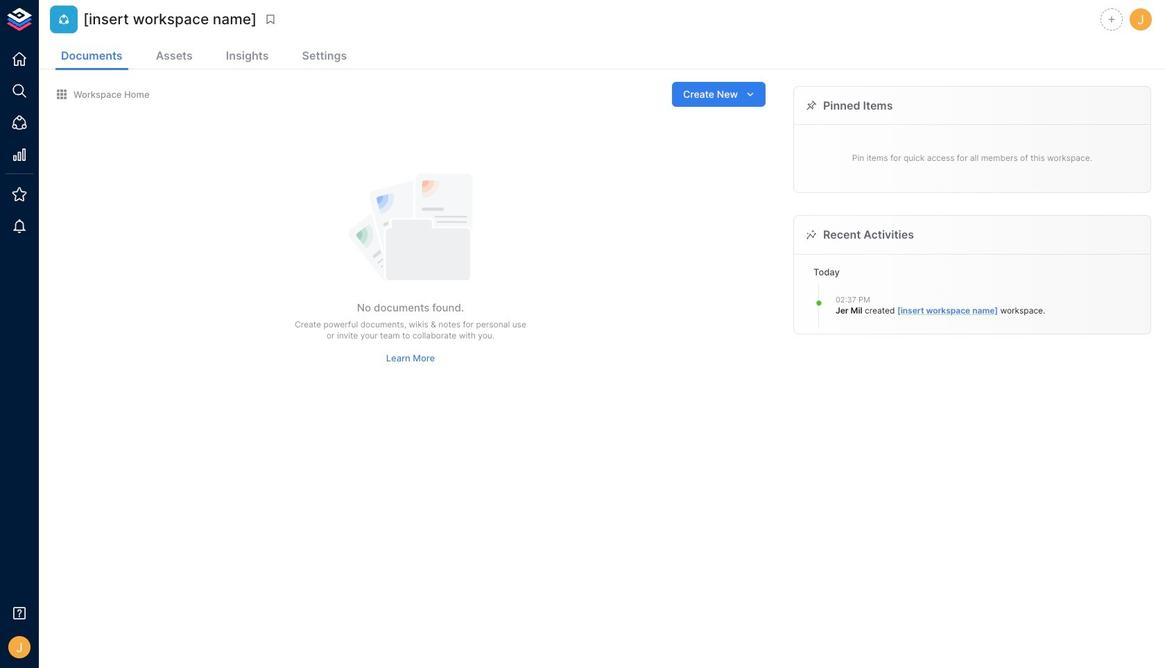 Task type: vqa. For each thing, say whether or not it's contained in the screenshot.
"Settings" IMAGE
no



Task type: describe. For each thing, give the bounding box(es) containing it.
bookmark image
[[265, 13, 277, 26]]



